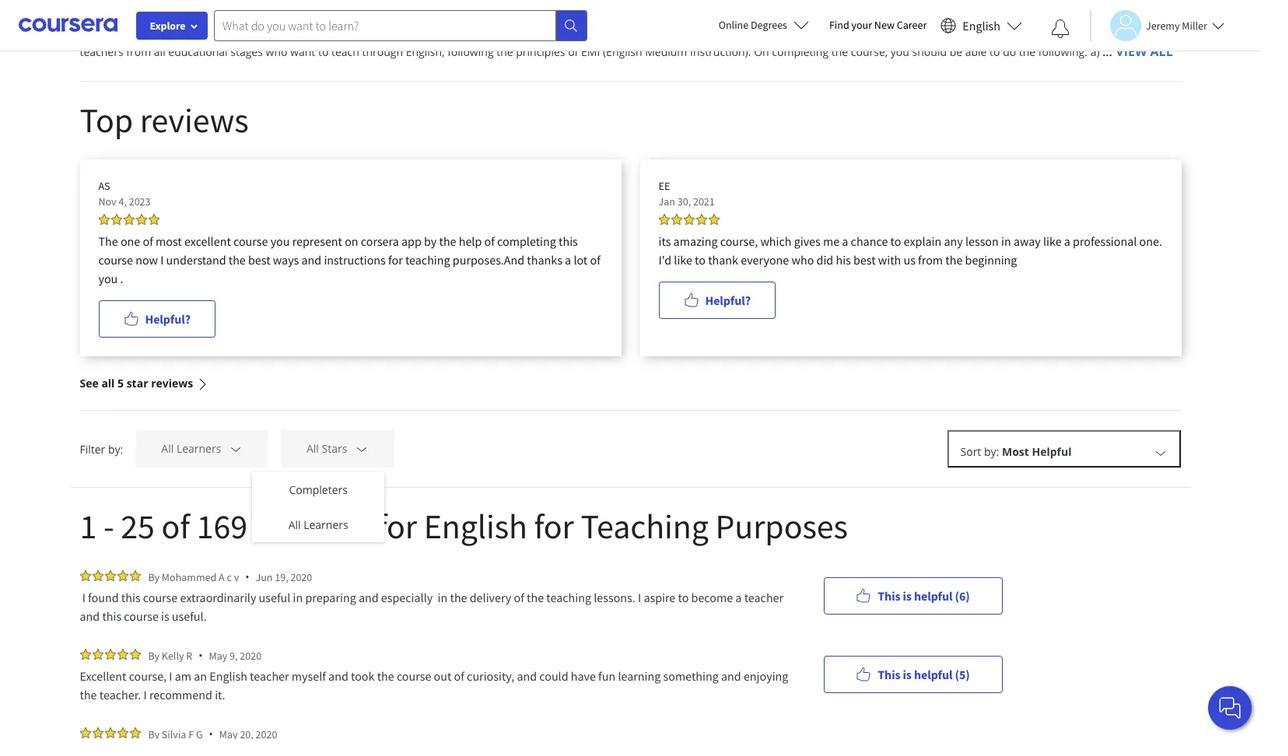 Task type: locate. For each thing, give the bounding box(es) containing it.
2 vertical spatial this
[[878, 667, 901, 682]]

who left want
[[266, 44, 288, 59]]

0 horizontal spatial teaching
[[405, 252, 450, 268]]

by left mohammed
[[148, 570, 160, 584]]

5
[[118, 376, 124, 391]]

teach
[[332, 44, 359, 59]]

helpful inside button
[[914, 588, 953, 604]]

i inside the one of most excellent course you represent on corsera app by the help of completing this course now i understand the best ways and instructions for teaching purposes.and thanks a lot of you .
[[160, 252, 164, 268]]

myself
[[292, 669, 326, 684]]

1 horizontal spatial chevron down image
[[355, 442, 369, 456]]

all inside dropdown button
[[161, 442, 174, 456]]

english inside excellent course, i am an english teacher myself and took the course out of curiosity, and could have fun learning something and enjoying the teacher. i recommend it.
[[210, 669, 247, 684]]

countries
[[358, 25, 405, 40]]

best left ways
[[248, 252, 271, 268]]

chevron down image for learners
[[229, 442, 243, 456]]

all down completers menu item
[[288, 518, 301, 532]]

online
[[719, 18, 749, 32]]

0 horizontal spatial a
[[129, 25, 136, 40]]

should
[[913, 44, 947, 59]]

you up ways
[[271, 233, 290, 249]]

gives
[[794, 233, 821, 249]]

from down priori,
[[126, 44, 151, 59]]

helpful for (6)
[[914, 588, 953, 604]]

helpful? button down .
[[98, 300, 216, 338]]

of
[[568, 44, 579, 59], [143, 233, 153, 249], [484, 233, 495, 249], [590, 252, 601, 268], [161, 505, 190, 548], [514, 590, 524, 606], [454, 669, 465, 684]]

all down jeremy
[[1151, 43, 1173, 60]]

purposes.and
[[453, 252, 525, 268]]

1 horizontal spatial best
[[854, 252, 876, 268]]

1 by from the top
[[148, 570, 160, 584]]

helpful? down the 'now'
[[145, 311, 191, 327]]

reviews down educational
[[140, 99, 249, 142]]

all learners right by:
[[161, 442, 221, 456]]

1 horizontal spatial 2020
[[291, 570, 312, 584]]

best inside the its amazing course, which gives me a chance to explain any lesson in away like a professional one. i'd like to thank everyone who did his best with us from the beginning
[[854, 252, 876, 268]]

1 horizontal spatial you
[[271, 233, 290, 249]]

for
[[886, 25, 901, 40], [388, 252, 403, 268], [377, 505, 417, 548], [534, 505, 574, 548]]

course, inside excellent course, i am an english teacher myself and took the course out of curiosity, and could have fun learning something and enjoying the teacher. i recommend it.
[[129, 669, 167, 684]]

2 horizontal spatial course,
[[851, 44, 888, 59]]

1 vertical spatial teacher
[[250, 669, 289, 684]]

this down universities
[[172, 25, 190, 40]]

stages
[[231, 44, 263, 59]]

i left aspire
[[638, 590, 641, 606]]

all learners down completers at the left of the page
[[288, 518, 348, 532]]

1 horizontal spatial learners
[[304, 518, 348, 532]]

in left away
[[1002, 233, 1012, 249]]

• right r
[[199, 648, 203, 663]]

all down priori,
[[154, 44, 166, 59]]

helpful? down thank
[[706, 293, 751, 308]]

all left the stars
[[307, 442, 319, 456]]

the
[[264, 9, 281, 23], [372, 9, 388, 23], [512, 25, 529, 40], [1029, 25, 1046, 40], [497, 44, 513, 59], [832, 44, 848, 59], [1019, 44, 1036, 59], [439, 233, 456, 249], [229, 252, 246, 268], [946, 252, 963, 268], [450, 590, 467, 606], [527, 590, 544, 606], [377, 669, 394, 684], [80, 687, 97, 703]]

this right found
[[121, 590, 141, 606]]

0 vertical spatial •
[[245, 570, 249, 585]]

0 horizontal spatial helpful?
[[145, 311, 191, 327]]

course, down kelly
[[129, 669, 167, 684]]

course, down countries, at the right
[[851, 44, 888, 59]]

0 horizontal spatial all
[[101, 376, 115, 391]]

and up (romance on the top right
[[694, 9, 714, 23]]

any
[[944, 233, 963, 249]]

i left found
[[82, 590, 86, 606]]

teacher inside i found this course extraordinarily useful in preparing and especially  in the delivery of the teaching lessons. i aspire to become a teacher and this course is useful.
[[745, 590, 784, 606]]

1 vertical spatial like
[[674, 252, 693, 268]]

like right away
[[1044, 233, 1062, 249]]

course down using
[[1049, 25, 1083, 40]]

0 horizontal spatial all learners
[[161, 442, 221, 456]]

teaching
[[581, 505, 709, 548]]

1 horizontal spatial completing
[[772, 44, 829, 59]]

all inside the colleagues from universities all over the world who share the same discipline and discourse community, to ask questions and exchange ideas. this mooc targets lecturers who wish to begin using english in their teaching. a priori, this means university lecturers from countries where english is not the l1 or a widely-used language (romance language-speaking countries, for example), though in fact the course is open to teachers from all educational stages who want to teach through english, following the principles of emi (english medium instruction).  on completing the course, you should be able to do the following.  a) ... view all
[[1151, 43, 1173, 60]]

i'd
[[659, 252, 672, 268]]

0 vertical spatial learners
[[177, 442, 221, 456]]

completers menu item
[[252, 472, 385, 507]]

top reviews
[[80, 99, 249, 142]]

menu
[[252, 472, 385, 542]]

beginning
[[966, 252, 1018, 268]]

course, up thank
[[720, 233, 758, 249]]

their
[[1123, 9, 1146, 23]]

0 vertical spatial completing
[[772, 44, 829, 59]]

able
[[966, 44, 987, 59]]

is left (6)
[[903, 588, 912, 604]]

is inside button
[[903, 588, 912, 604]]

0 vertical spatial course,
[[851, 44, 888, 59]]

2 best from the left
[[854, 252, 876, 268]]

0 horizontal spatial helpful? button
[[98, 300, 216, 338]]

english up 'following'
[[443, 25, 479, 40]]

reviews right star
[[151, 376, 193, 391]]

9,
[[230, 649, 238, 663]]

ways
[[273, 252, 299, 268]]

2 horizontal spatial you
[[891, 44, 910, 59]]

by inside the by kelly r • may 9, 2020
[[148, 649, 160, 663]]

2 vertical spatial course,
[[129, 669, 167, 684]]

1 vertical spatial completing
[[497, 233, 556, 249]]

reviews inside see all 5 star reviews button
[[151, 376, 193, 391]]

1 horizontal spatial •
[[245, 570, 249, 585]]

course inside excellent course, i am an english teacher myself and took the course out of curiosity, and could have fun learning something and enjoying the teacher. i recommend it.
[[397, 669, 431, 684]]

of right lot
[[590, 252, 601, 268]]

you down "career"
[[891, 44, 910, 59]]

0 vertical spatial teacher
[[745, 590, 784, 606]]

and right discipline
[[472, 9, 491, 23]]

it.
[[215, 687, 225, 703]]

all left over on the left top
[[225, 9, 236, 23]]

helpful? button down thank
[[659, 282, 776, 319]]

0 vertical spatial a
[[129, 25, 136, 40]]

i found this course extraordinarily useful in preparing and especially  in the delivery of the teaching lessons. i aspire to become a teacher and this course is useful.
[[80, 590, 789, 624]]

this left (6)
[[878, 588, 901, 604]]

lessons.
[[594, 590, 636, 606]]

completers
[[289, 483, 348, 497]]

in right useful
[[293, 590, 303, 606]]

over
[[239, 9, 262, 23]]

questions
[[642, 9, 692, 23]]

0 vertical spatial reviews
[[140, 99, 249, 142]]

all learners inside menu item
[[288, 518, 348, 532]]

1 best from the left
[[248, 252, 271, 268]]

lesson
[[966, 233, 999, 249]]

a left lot
[[565, 252, 571, 268]]

2 vertical spatial you
[[98, 271, 118, 286]]

1 helpful from the top
[[914, 588, 953, 604]]

filled star image
[[148, 214, 159, 225], [659, 214, 670, 225], [671, 214, 682, 225], [696, 214, 707, 225], [709, 214, 720, 225], [92, 570, 103, 581], [130, 570, 140, 581], [105, 649, 116, 660], [117, 649, 128, 660], [130, 649, 140, 660], [117, 728, 128, 739], [130, 728, 140, 739]]

0 vertical spatial this
[[800, 9, 821, 23]]

jeremy
[[1146, 18, 1180, 32]]

teaching
[[405, 252, 450, 268], [547, 590, 592, 606]]

most
[[156, 233, 182, 249]]

1 vertical spatial teaching
[[547, 590, 592, 606]]

1 vertical spatial course,
[[720, 233, 758, 249]]

and left took
[[329, 669, 349, 684]]

0 horizontal spatial course,
[[129, 669, 167, 684]]

1 horizontal spatial teacher
[[745, 590, 784, 606]]

0 horizontal spatial teacher
[[250, 669, 289, 684]]

this down found
[[102, 609, 122, 624]]

and right preparing
[[359, 590, 379, 606]]

filled star image
[[98, 214, 109, 225], [111, 214, 122, 225], [123, 214, 134, 225], [136, 214, 147, 225], [684, 214, 695, 225], [80, 570, 91, 581], [105, 570, 116, 581], [117, 570, 128, 581], [80, 649, 91, 660], [92, 649, 103, 660], [80, 728, 91, 739], [92, 728, 103, 739], [105, 728, 116, 739]]

nov
[[98, 195, 116, 209]]

menu containing completers
[[252, 472, 385, 542]]

english,
[[406, 44, 445, 59]]

0 vertical spatial helpful
[[914, 588, 953, 604]]

and left "could"
[[517, 669, 537, 684]]

1 vertical spatial a
[[219, 570, 225, 584]]

this inside button
[[878, 588, 901, 604]]

english up able
[[963, 18, 1001, 33]]

by left kelly
[[148, 649, 160, 663]]

a left priori,
[[129, 25, 136, 40]]

by for i
[[148, 649, 160, 663]]

a inside the one of most excellent course you represent on corsera app by the help of completing this course now i understand the best ways and instructions for teaching purposes.and thanks a lot of you .
[[565, 252, 571, 268]]

0 horizontal spatial chevron down image
[[229, 442, 243, 456]]

What do you want to learn? text field
[[214, 10, 556, 41]]

from down explain
[[918, 252, 943, 268]]

this up lot
[[559, 233, 578, 249]]

helpful left (6)
[[914, 588, 953, 604]]

teacher inside excellent course, i am an english teacher myself and took the course out of curiosity, and could have fun learning something and enjoying the teacher. i recommend it.
[[250, 669, 289, 684]]

aspire
[[644, 590, 676, 606]]

an
[[194, 669, 207, 684]]

course
[[1049, 25, 1083, 40], [233, 233, 268, 249], [98, 252, 133, 268], [143, 590, 178, 606], [124, 609, 159, 624], [397, 669, 431, 684]]

recommend
[[149, 687, 212, 703]]

2 by from the top
[[148, 649, 160, 663]]

to left do at top
[[990, 44, 1001, 59]]

wish
[[971, 9, 994, 23]]

1 vertical spatial all learners
[[288, 518, 348, 532]]

jun
[[256, 570, 273, 584]]

teaching inside i found this course extraordinarily useful in preparing and especially  in the delivery of the teaching lessons. i aspire to become a teacher and this course is useful.
[[547, 590, 592, 606]]

teacher left myself
[[250, 669, 289, 684]]

teacher right become
[[745, 590, 784, 606]]

corsera
[[361, 233, 399, 249]]

0 horizontal spatial best
[[248, 252, 271, 268]]

teaching inside the one of most excellent course you represent on corsera app by the help of completing this course now i understand the best ways and instructions for teaching purposes.and thanks a lot of you .
[[405, 252, 450, 268]]

1 vertical spatial reviews
[[151, 376, 193, 391]]

c
[[227, 570, 232, 584]]

english up it.
[[210, 669, 247, 684]]

example),
[[904, 25, 953, 40]]

miller
[[1182, 18, 1208, 32]]

course up .
[[98, 252, 133, 268]]

lecturers down world
[[282, 25, 327, 40]]

delivery
[[470, 590, 512, 606]]

2 vertical spatial all
[[101, 376, 115, 391]]

learners inside dropdown button
[[177, 442, 221, 456]]

online degrees
[[719, 18, 788, 32]]

0 horizontal spatial 2020
[[240, 649, 262, 663]]

teachers
[[80, 44, 123, 59]]

all
[[225, 9, 236, 23], [154, 44, 166, 59], [101, 376, 115, 391]]

same
[[391, 9, 419, 23]]

this for this is helpful (6)
[[878, 588, 901, 604]]

a)
[[1091, 44, 1100, 59]]

1 vertical spatial 2020
[[240, 649, 262, 663]]

2020
[[291, 570, 312, 584], [240, 649, 262, 663]]

all left 5
[[101, 376, 115, 391]]

1 horizontal spatial lecturers
[[899, 9, 944, 23]]

kelly
[[162, 649, 184, 663]]

helpful
[[914, 588, 953, 604], [914, 667, 953, 682]]

in right especially on the bottom of page
[[438, 590, 448, 606]]

helpful inside "button"
[[914, 667, 953, 682]]

chevron down image
[[229, 442, 243, 456], [355, 442, 369, 456], [1154, 446, 1168, 460]]

best down chance
[[854, 252, 876, 268]]

english inside button
[[963, 18, 1001, 33]]

who down "gives"
[[792, 252, 814, 268]]

all
[[1151, 43, 1173, 60], [161, 442, 174, 456], [307, 442, 319, 456], [288, 518, 301, 532]]

which
[[761, 233, 792, 249]]

30,
[[678, 195, 691, 209]]

mohammed
[[162, 570, 217, 584]]

None search field
[[214, 10, 588, 41]]

teacher.
[[99, 687, 141, 703]]

you inside the colleagues from universities all over the world who share the same discipline and discourse community, to ask questions and exchange ideas. this mooc targets lecturers who wish to begin using english in their teaching. a priori, this means university lecturers from countries where english is not the l1 or a widely-used language (romance language-speaking countries, for example), though in fact the course is open to teachers from all educational stages who want to teach through english, following the principles of emi (english medium instruction).  on completing the course, you should be able to do the following.  a) ... view all
[[891, 44, 910, 59]]

help
[[459, 233, 482, 249]]

i right the 'now'
[[160, 252, 164, 268]]

1 vertical spatial helpful
[[914, 667, 953, 682]]

1 vertical spatial you
[[271, 233, 290, 249]]

2 helpful from the top
[[914, 667, 953, 682]]

1 horizontal spatial teaching
[[547, 590, 592, 606]]

1 horizontal spatial like
[[1044, 233, 1062, 249]]

is inside "button"
[[903, 667, 912, 682]]

0 vertical spatial 2020
[[291, 570, 312, 584]]

0 vertical spatial by
[[148, 570, 160, 584]]

following
[[448, 44, 494, 59]]

could
[[540, 669, 569, 684]]

is inside i found this course extraordinarily useful in preparing and especially  in the delivery of the teaching lessons. i aspire to become a teacher and this course is useful.
[[161, 609, 169, 624]]

0 horizontal spatial learners
[[177, 442, 221, 456]]

preparing
[[305, 590, 356, 606]]

0 horizontal spatial •
[[199, 648, 203, 663]]

r
[[186, 649, 192, 663]]

a right become
[[736, 590, 742, 606]]

of right 25
[[161, 505, 190, 548]]

1 vertical spatial lecturers
[[282, 25, 327, 40]]

this inside the one of most excellent course you represent on corsera app by the help of completing this course now i understand the best ways and instructions for teaching purposes.and thanks a lot of you .
[[559, 233, 578, 249]]

extraordinarily
[[180, 590, 256, 606]]

1 horizontal spatial course,
[[720, 233, 758, 249]]

and down represent
[[302, 252, 322, 268]]

1 horizontal spatial all learners
[[288, 518, 348, 532]]

a left the "c"
[[219, 570, 225, 584]]

a right or
[[560, 25, 566, 40]]

by inside "by mohammed a c v • jun 19, 2020"
[[148, 570, 160, 584]]

of right delivery
[[514, 590, 524, 606]]

completing inside the colleagues from universities all over the world who share the same discipline and discourse community, to ask questions and exchange ideas. this mooc targets lecturers who wish to begin using english in their teaching. a priori, this means university lecturers from countries where english is not the l1 or a widely-used language (romance language-speaking countries, for example), though in fact the course is open to teachers from all educational stages who want to teach through english, following the principles of emi (english medium instruction).  on completing the course, you should be able to do the following.  a) ... view all
[[772, 44, 829, 59]]

1 vertical spatial this
[[878, 588, 901, 604]]

universities
[[164, 9, 222, 23]]

.
[[120, 271, 123, 286]]

this inside "button"
[[878, 667, 901, 682]]

from up teach
[[330, 25, 355, 40]]

who up though
[[946, 9, 968, 23]]

a
[[129, 25, 136, 40], [219, 570, 225, 584]]

and inside the one of most excellent course you represent on corsera app by the help of completing this course now i understand the best ways and instructions for teaching purposes.and thanks a lot of you .
[[302, 252, 322, 268]]

is left "not"
[[482, 25, 490, 40]]

is left useful.
[[161, 609, 169, 624]]

jeremy miller button
[[1090, 10, 1225, 41]]

1 horizontal spatial all
[[154, 44, 166, 59]]

1 horizontal spatial a
[[219, 570, 225, 584]]

2021
[[693, 195, 715, 209]]

0 horizontal spatial completing
[[497, 233, 556, 249]]

is
[[482, 25, 490, 40], [1086, 25, 1094, 40], [903, 588, 912, 604], [161, 609, 169, 624], [903, 667, 912, 682]]

by
[[148, 570, 160, 584], [148, 649, 160, 663]]

0 horizontal spatial lecturers
[[282, 25, 327, 40]]

to down their
[[1125, 25, 1136, 40]]

by mohammed a c v • jun 19, 2020
[[148, 570, 312, 585]]

to right aspire
[[678, 590, 689, 606]]

for inside the one of most excellent course you represent on corsera app by the help of completing this course now i understand the best ways and instructions for teaching purposes.and thanks a lot of you .
[[388, 252, 403, 268]]

university
[[230, 25, 279, 40]]

1 vertical spatial helpful?
[[145, 311, 191, 327]]

to right wish
[[997, 9, 1007, 23]]

star
[[127, 376, 148, 391]]

1 horizontal spatial helpful? button
[[659, 282, 776, 319]]

• right the v
[[245, 570, 249, 585]]

2 horizontal spatial all
[[225, 9, 236, 23]]

all inside button
[[101, 376, 115, 391]]

coursera image
[[19, 13, 118, 38]]

its
[[659, 233, 671, 249]]

0 vertical spatial all learners
[[161, 442, 221, 456]]

this left the (5)
[[878, 667, 901, 682]]

all right by:
[[161, 442, 174, 456]]

is left the (5)
[[903, 667, 912, 682]]

0 vertical spatial helpful?
[[706, 293, 751, 308]]

of right out
[[454, 669, 465, 684]]

all learners
[[161, 442, 221, 456], [288, 518, 348, 532]]

this up speaking
[[800, 9, 821, 23]]

lecturers up "example),"
[[899, 9, 944, 23]]

i right the teacher.
[[144, 687, 147, 703]]

you
[[891, 44, 910, 59], [271, 233, 290, 249], [98, 271, 118, 286]]

course up useful.
[[143, 590, 178, 606]]

chance
[[851, 233, 888, 249]]

a inside i found this course extraordinarily useful in preparing and especially  in the delivery of the teaching lessons. i aspire to become a teacher and this course is useful.
[[736, 590, 742, 606]]

0 vertical spatial teaching
[[405, 252, 450, 268]]

lot
[[574, 252, 588, 268]]

1 vertical spatial by
[[148, 649, 160, 663]]

helpful left the (5)
[[914, 667, 953, 682]]

you left .
[[98, 271, 118, 286]]

chevron down image inside all learners dropdown button
[[229, 442, 243, 456]]

curiosity,
[[467, 669, 515, 684]]

jan
[[659, 195, 676, 209]]

chevron down image inside all stars button
[[355, 442, 369, 456]]

from
[[136, 9, 161, 23], [330, 25, 355, 40], [126, 44, 151, 59], [918, 252, 943, 268]]

show notifications image
[[1051, 19, 1070, 38]]

teaching down "by"
[[405, 252, 450, 268]]

1 vertical spatial all
[[154, 44, 166, 59]]

0 vertical spatial you
[[891, 44, 910, 59]]

now
[[136, 252, 158, 268]]

1 vertical spatial learners
[[304, 518, 348, 532]]

from up priori,
[[136, 9, 161, 23]]



Task type: vqa. For each thing, say whether or not it's contained in the screenshot.
the leftmost since
no



Task type: describe. For each thing, give the bounding box(es) containing it.
filter
[[80, 442, 105, 456]]

a inside "by mohammed a c v • jun 19, 2020"
[[219, 570, 225, 584]]

english up open
[[1071, 9, 1108, 23]]

top
[[80, 99, 133, 142]]

colleagues
[[80, 9, 133, 23]]

is left open
[[1086, 25, 1094, 40]]

course inside the colleagues from universities all over the world who share the same discipline and discourse community, to ask questions and exchange ideas. this mooc targets lecturers who wish to begin using english in their teaching. a priori, this means university lecturers from countries where english is not the l1 or a widely-used language (romance language-speaking countries, for example), though in fact the course is open to teachers from all educational stages who want to teach through english, following the principles of emi (english medium instruction).  on completing the course, you should be able to do the following.  a) ... view all
[[1049, 25, 1083, 40]]

completing inside the one of most excellent course you represent on corsera app by the help of completing this course now i understand the best ways and instructions for teaching purposes.and thanks a lot of you .
[[497, 233, 556, 249]]

to up with
[[891, 233, 902, 249]]

language-
[[735, 25, 785, 40]]

using
[[1041, 9, 1069, 23]]

of right one
[[143, 233, 153, 249]]

instruction).
[[690, 44, 751, 59]]

1 vertical spatial •
[[199, 648, 203, 663]]

its amazing course, which gives me a chance to explain any lesson in away like a professional one. i'd like to thank everyone who did his best with us from the beginning
[[659, 233, 1163, 268]]

useful.
[[172, 609, 207, 624]]

2020 inside the by kelly r • may 9, 2020
[[240, 649, 262, 663]]

the one of most excellent course you represent on corsera app by the help of completing this course now i understand the best ways and instructions for teaching purposes.and thanks a lot of you .
[[98, 233, 601, 286]]

v
[[234, 570, 239, 584]]

and left enjoying
[[721, 669, 742, 684]]

though
[[956, 25, 992, 40]]

medium
[[645, 44, 688, 59]]

principles
[[516, 44, 565, 59]]

do
[[1003, 44, 1017, 59]]

for inside the colleagues from universities all over the world who share the same discipline and discourse community, to ask questions and exchange ideas. this mooc targets lecturers who wish to begin using english in their teaching. a priori, this means university lecturers from countries where english is not the l1 or a widely-used language (romance language-speaking countries, for example), though in fact the course is open to teachers from all educational stages who want to teach through english, following the principles of emi (english medium instruction).  on completing the course, you should be able to do the following.  a) ... view all
[[886, 25, 901, 40]]

countries,
[[833, 25, 883, 40]]

(6)
[[955, 588, 970, 604]]

targets
[[861, 9, 896, 23]]

2020 inside "by mohammed a c v • jun 19, 2020"
[[291, 570, 312, 584]]

one
[[121, 233, 140, 249]]

all learners menu item
[[252, 507, 385, 542]]

0 vertical spatial all
[[225, 9, 236, 23]]

took
[[351, 669, 375, 684]]

did
[[817, 252, 834, 268]]

0 vertical spatial lecturers
[[899, 9, 944, 23]]

priori,
[[139, 25, 169, 40]]

widely-
[[569, 25, 605, 40]]

a inside the colleagues from universities all over the world who share the same discipline and discourse community, to ask questions and exchange ideas. this mooc targets lecturers who wish to begin using english in their teaching. a priori, this means university lecturers from countries where english is not the l1 or a widely-used language (romance language-speaking countries, for example), though in fact the course is open to teachers from all educational stages who want to teach through english, following the principles of emi (english medium instruction).  on completing the course, you should be able to do the following.  a) ... view all
[[129, 25, 136, 40]]

english button
[[935, 0, 1029, 51]]

the inside the its amazing course, which gives me a chance to explain any lesson in away like a professional one. i'd like to thank everyone who did his best with us from the beginning
[[946, 252, 963, 268]]

online degrees button
[[706, 8, 822, 42]]

am
[[175, 669, 191, 684]]

amazing
[[674, 233, 718, 249]]

through
[[362, 44, 403, 59]]

english up delivery
[[424, 505, 528, 548]]

in inside the its amazing course, which gives me a chance to explain any lesson in away like a professional one. i'd like to thank everyone who did his best with us from the beginning
[[1002, 233, 1012, 249]]

from inside the its amazing course, which gives me a chance to explain any lesson in away like a professional one. i'd like to thank everyone who did his best with us from the beginning
[[918, 252, 943, 268]]

helpful for (5)
[[914, 667, 953, 682]]

instructions
[[324, 252, 386, 268]]

chat with us image
[[1218, 696, 1243, 721]]

view
[[1116, 43, 1148, 60]]

0 horizontal spatial you
[[98, 271, 118, 286]]

everyone
[[741, 252, 789, 268]]

professional
[[1073, 233, 1137, 249]]

ee
[[659, 179, 670, 193]]

course, inside the colleagues from universities all over the world who share the same discipline and discourse community, to ask questions and exchange ideas. this mooc targets lecturers who wish to begin using english in their teaching. a priori, this means university lecturers from countries where english is not the l1 or a widely-used language (romance language-speaking countries, for example), though in fact the course is open to teachers from all educational stages who want to teach through english, following the principles of emi (english medium instruction).  on completing the course, you should be able to do the following.  a) ... view all
[[851, 44, 888, 59]]

19,
[[275, 570, 288, 584]]

degrees
[[751, 18, 788, 32]]

see all 5 star reviews
[[80, 376, 193, 391]]

want
[[290, 44, 315, 59]]

means
[[193, 25, 227, 40]]

where
[[408, 25, 440, 40]]

jeremy miller
[[1146, 18, 1208, 32]]

ideas.
[[768, 9, 798, 23]]

(english
[[603, 44, 642, 59]]

see
[[80, 376, 99, 391]]

a left professional
[[1065, 233, 1071, 249]]

one.
[[1140, 233, 1163, 249]]

all inside menu item
[[288, 518, 301, 532]]

who inside the its amazing course, which gives me a chance to explain any lesson in away like a professional one. i'd like to thank everyone who did his best with us from the beginning
[[792, 252, 814, 268]]

explain
[[904, 233, 942, 249]]

4,
[[119, 195, 127, 209]]

0 horizontal spatial like
[[674, 252, 693, 268]]

as
[[98, 179, 110, 193]]

enjoying
[[744, 669, 789, 684]]

explore
[[150, 19, 186, 33]]

0 vertical spatial like
[[1044, 233, 1062, 249]]

a right me at the top right of page
[[842, 233, 849, 249]]

may
[[209, 649, 228, 663]]

useful
[[259, 590, 291, 606]]

a inside the colleagues from universities all over the world who share the same discipline and discourse community, to ask questions and exchange ideas. this mooc targets lecturers who wish to begin using english in their teaching. a priori, this means university lecturers from countries where english is not the l1 or a widely-used language (romance language-speaking countries, for example), though in fact the course is open to teachers from all educational stages who want to teach through english, following the principles of emi (english medium instruction).  on completing the course, you should be able to do the following.  a) ... view all
[[560, 25, 566, 40]]

all learners inside dropdown button
[[161, 442, 221, 456]]

who left 'share'
[[316, 9, 337, 23]]

this inside the colleagues from universities all over the world who share the same discipline and discourse community, to ask questions and exchange ideas. this mooc targets lecturers who wish to begin using english in their teaching. a priori, this means university lecturers from countries where english is not the l1 or a widely-used language (romance language-speaking countries, for example), though in fact the course is open to teachers from all educational stages who want to teach through english, following the principles of emi (english medium instruction).  on completing the course, you should be able to do the following.  a) ... view all
[[800, 9, 821, 23]]

in up open
[[1110, 9, 1120, 23]]

(5)
[[955, 667, 970, 682]]

25
[[121, 505, 155, 548]]

i left the am
[[169, 669, 172, 684]]

world
[[284, 9, 313, 23]]

fact
[[1007, 25, 1026, 40]]

all inside button
[[307, 442, 319, 456]]

best inside the one of most excellent course you represent on corsera app by the help of completing this course now i understand the best ways and instructions for teaching purposes.and thanks a lot of you .
[[248, 252, 271, 268]]

stars
[[322, 442, 347, 456]]

this for this is helpful (5)
[[878, 667, 901, 682]]

in left fact on the top of the page
[[995, 25, 1005, 40]]

of inside i found this course extraordinarily useful in preparing and especially  in the delivery of the teaching lessons. i aspire to become a teacher and this course is useful.
[[514, 590, 524, 606]]

course left useful.
[[124, 609, 159, 624]]

to left ask
[[609, 9, 619, 23]]

explore button
[[136, 12, 208, 40]]

of inside the colleagues from universities all over the world who share the same discipline and discourse community, to ask questions and exchange ideas. this mooc targets lecturers who wish to begin using english in their teaching. a priori, this means university lecturers from countries where english is not the l1 or a widely-used language (romance language-speaking countries, for example), though in fact the course is open to teachers from all educational stages who want to teach through english, following the principles of emi (english medium instruction).  on completing the course, you should be able to do the following.  a) ... view all
[[568, 44, 579, 59]]

discipline
[[421, 9, 469, 23]]

or
[[547, 25, 558, 40]]

used
[[605, 25, 630, 40]]

excellent
[[80, 669, 126, 684]]

chevron down image for stars
[[355, 442, 369, 456]]

open
[[1096, 25, 1122, 40]]

to inside i found this course extraordinarily useful in preparing and especially  in the delivery of the teaching lessons. i aspire to become a teacher and this course is useful.
[[678, 590, 689, 606]]

by kelly r • may 9, 2020
[[148, 648, 262, 663]]

course, inside the its amazing course, which gives me a chance to explain any lesson in away like a professional one. i'd like to thank everyone who did his best with us from the beginning
[[720, 233, 758, 249]]

of inside excellent course, i am an english teacher myself and took the course out of curiosity, and could have fun learning something and enjoying the teacher. i recommend it.
[[454, 669, 465, 684]]

this inside the colleagues from universities all over the world who share the same discipline and discourse community, to ask questions and exchange ideas. this mooc targets lecturers who wish to begin using english in their teaching. a priori, this means university lecturers from countries where english is not the l1 or a widely-used language (romance language-speaking countries, for example), though in fact the course is open to teachers from all educational stages who want to teach through english, following the principles of emi (english medium instruction).  on completing the course, you should be able to do the following.  a) ... view all
[[172, 25, 190, 40]]

with
[[879, 252, 902, 268]]

and down found
[[80, 609, 100, 624]]

l1
[[532, 25, 544, 40]]

by for this
[[148, 570, 160, 584]]

to down amazing
[[695, 252, 706, 268]]

2 horizontal spatial chevron down image
[[1154, 446, 1168, 460]]

course right excellent
[[233, 233, 268, 249]]

find your new career link
[[822, 16, 935, 35]]

to right want
[[318, 44, 329, 59]]

learning
[[618, 669, 661, 684]]

emi
[[581, 44, 600, 59]]

especially
[[381, 590, 433, 606]]

educational
[[168, 44, 228, 59]]

of up purposes.and
[[484, 233, 495, 249]]

career
[[897, 18, 927, 32]]

...
[[1103, 44, 1113, 59]]

1 horizontal spatial helpful?
[[706, 293, 751, 308]]

learners inside menu item
[[304, 518, 348, 532]]



